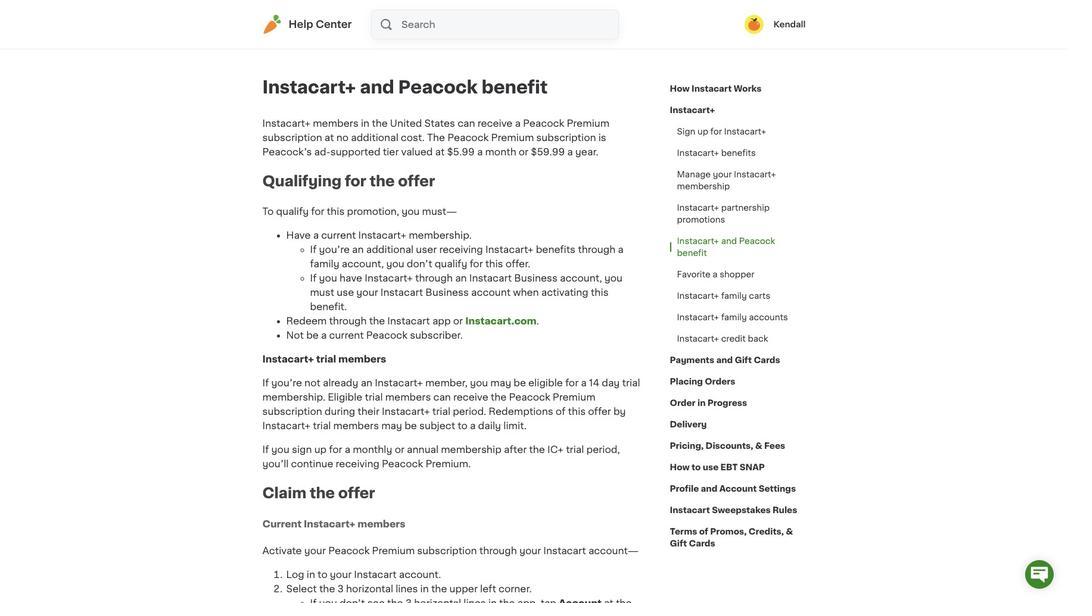 Task type: describe. For each thing, give the bounding box(es) containing it.
instacart+ members in the united states can receive a peacock premium subscription at no additional cost. the peacock premium subscription is peacock's ad-supported tier valued at $5.99 a month or $59.99 a year.
[[263, 119, 610, 157]]

year.
[[576, 147, 599, 157]]

ic+
[[548, 445, 564, 455]]

continue
[[291, 460, 334, 469]]

payments and gift cards
[[670, 357, 781, 365]]

through up left
[[480, 547, 517, 556]]

payments
[[670, 357, 715, 365]]

you inside 'if you sign up for a monthly or annual membership after the ic+ trial period, you'll continue receiving peacock premium.'
[[272, 445, 290, 455]]

of inside terms of promos, credits, & gift cards
[[700, 528, 709, 537]]

subscription inside if you're not already an instacart+ member, you may be eligible for a 14 day trial membership. eligible trial members can receive the peacock premium subscription during their instacart+ trial period. redemptions of this offer by instacart+ trial members may be subject to a daily limit.
[[263, 407, 322, 417]]

period,
[[587, 445, 620, 455]]

qualifying for the offer
[[263, 175, 435, 188]]

instacart+ link
[[670, 100, 716, 121]]

redeem
[[286, 316, 327, 326]]

your up "corner."
[[520, 547, 542, 556]]

for inside 'if you sign up for a monthly or annual membership after the ic+ trial period, you'll continue receiving peacock premium.'
[[329, 445, 343, 455]]

how to use ebt snap link
[[670, 457, 765, 479]]

terms
[[670, 528, 698, 537]]

claim
[[263, 487, 307, 501]]

premium inside if you're not already an instacart+ member, you may be eligible for a 14 day trial membership. eligible trial members can receive the peacock premium subscription during their instacart+ trial period. redemptions of this offer by instacart+ trial members may be subject to a daily limit.
[[553, 393, 596, 402]]

your up log
[[305, 547, 326, 556]]

subscription up account.
[[418, 547, 477, 556]]

how for how instacart works
[[670, 85, 690, 93]]

0 vertical spatial benefit
[[482, 79, 548, 96]]

select
[[286, 585, 317, 595]]

account—
[[589, 547, 639, 556]]

instacart up horizontal on the left
[[354, 571, 397, 580]]

instacart image
[[263, 15, 282, 34]]

0 vertical spatial up
[[698, 128, 709, 136]]

annual
[[407, 445, 439, 455]]

can inside the instacart+ members in the united states can receive a peacock premium subscription at no additional cost. the peacock premium subscription is peacock's ad-supported tier valued at $5.99 a month or $59.99 a year.
[[458, 119, 476, 128]]

instacart+ and peacock benefit link
[[670, 231, 806, 264]]

partnership
[[722, 204, 770, 212]]

instacart+ credit back link
[[670, 329, 776, 350]]

be inside the have a current instacart+ membership. if you're an additional user receiving instacart+ benefits through a family account, you don't qualify for this offer. if you have instacart+ through an instacart business account, you must use your instacart business account when activating this benefit. redeem through the instacart app or instacart.com . not be a current peacock subscriber.
[[307, 331, 319, 340]]

pricing,
[[670, 442, 704, 451]]

manage your instacart+ membership link
[[670, 164, 806, 197]]

subscription up '$59.99'
[[537, 133, 597, 142]]

you'll
[[263, 460, 289, 469]]

fees
[[765, 442, 786, 451]]

family for instacart+ family accounts
[[722, 314, 747, 322]]

membership inside manage your instacart+ membership
[[678, 182, 731, 191]]

trial right day
[[623, 378, 641, 388]]

monthly
[[353, 445, 393, 455]]

premium up is
[[567, 119, 610, 128]]

benefits inside 'link'
[[722, 149, 756, 157]]

redemptions
[[489, 407, 554, 417]]

premium up account.
[[372, 547, 415, 556]]

0 horizontal spatial offer
[[338, 487, 375, 501]]

favorite a shopper link
[[670, 264, 762, 286]]

instacart left account—
[[544, 547, 587, 556]]

2 horizontal spatial be
[[514, 378, 526, 388]]

use inside the have a current instacart+ membership. if you're an additional user receiving instacart+ benefits through a family account, you don't qualify for this offer. if you have instacart+ through an instacart business account, you must use your instacart business account when activating this benefit. redeem through the instacart app or instacart.com . not be a current peacock subscriber.
[[337, 288, 354, 297]]

sign up for instacart+
[[678, 128, 767, 136]]

subscriber.
[[410, 331, 463, 340]]

select the 3 horizontal lines in the upper left corner.
[[286, 585, 532, 595]]

pricing, discounts, & fees
[[670, 442, 786, 451]]

additional inside the have a current instacart+ membership. if you're an additional user receiving instacart+ benefits through a family account, you don't qualify for this offer. if you have instacart+ through an instacart business account, you must use your instacart business account when activating this benefit. redeem through the instacart app or instacart.com . not be a current peacock subscriber.
[[366, 245, 414, 254]]

placing orders
[[670, 378, 736, 386]]

0 horizontal spatial &
[[756, 442, 763, 451]]

peacock's
[[263, 147, 312, 157]]

in right log
[[307, 571, 315, 580]]

ad-
[[314, 147, 331, 157]]

of inside if you're not already an instacart+ member, you may be eligible for a 14 day trial membership. eligible trial members can receive the peacock premium subscription during their instacart+ trial period. redemptions of this offer by instacart+ trial members may be subject to a daily limit.
[[556, 407, 566, 417]]

instacart+ family carts link
[[670, 286, 778, 307]]

to qualify for this promotion, you must—
[[263, 207, 458, 216]]

how for how to use ebt snap
[[670, 464, 690, 472]]

the inside 'if you sign up for a monthly or annual membership after the ic+ trial period, you'll continue receiving peacock premium.'
[[530, 445, 545, 455]]

and for instacart+ and peacock benefit link in the top right of the page
[[722, 237, 738, 246]]

.
[[537, 316, 539, 326]]

terms of promos, credits, & gift cards link
[[670, 522, 806, 555]]

2 horizontal spatial to
[[692, 464, 701, 472]]

or inside 'if you sign up for a monthly or annual membership after the ic+ trial period, you'll continue receiving peacock premium.'
[[395, 445, 405, 455]]

sign up for instacart+ link
[[670, 121, 774, 142]]

the
[[428, 133, 445, 142]]

0 vertical spatial may
[[491, 378, 512, 388]]

horizontal
[[346, 585, 394, 595]]

account
[[720, 485, 757, 494]]

their
[[358, 407, 380, 417]]

order
[[670, 399, 696, 408]]

valued
[[402, 147, 433, 157]]

instacart inside 'instacart sweepstakes rules' link
[[670, 507, 711, 515]]

1 vertical spatial current
[[329, 331, 364, 340]]

peacock inside the have a current instacart+ membership. if you're an additional user receiving instacart+ benefits through a family account, you don't qualify for this offer. if you have instacart+ through an instacart business account, you must use your instacart business account when activating this benefit. redeem through the instacart app or instacart.com . not be a current peacock subscriber.
[[367, 331, 408, 340]]

trial up their
[[365, 393, 383, 402]]

tier
[[383, 147, 399, 157]]

app
[[433, 316, 451, 326]]

day
[[602, 378, 620, 388]]

must—
[[422, 207, 458, 216]]

& inside terms of promos, credits, & gift cards
[[787, 528, 794, 537]]

0 vertical spatial at
[[325, 133, 334, 142]]

0 vertical spatial account,
[[342, 259, 384, 269]]

instacart up account
[[470, 274, 512, 283]]

promos,
[[711, 528, 747, 537]]

if up must on the top
[[310, 274, 317, 283]]

in inside the instacart+ members in the united states can receive a peacock premium subscription at no additional cost. the peacock premium subscription is peacock's ad-supported tier valued at $5.99 a month or $59.99 a year.
[[361, 119, 370, 128]]

activating
[[542, 288, 589, 297]]

peacock up log in to your instacart account.
[[329, 547, 370, 556]]

or inside the instacart+ members in the united states can receive a peacock premium subscription at no additional cost. the peacock premium subscription is peacock's ad-supported tier valued at $5.99 a month or $59.99 a year.
[[519, 147, 529, 157]]

for inside the have a current instacart+ membership. if you're an additional user receiving instacart+ benefits through a family account, you don't qualify for this offer. if you have instacart+ through an instacart business account, you must use your instacart business account when activating this benefit. redeem through the instacart app or instacart.com . not be a current peacock subscriber.
[[470, 259, 483, 269]]

upper
[[450, 585, 478, 595]]

your inside the have a current instacart+ membership. if you're an additional user receiving instacart+ benefits through a family account, you don't qualify for this offer. if you have instacart+ through an instacart business account, you must use your instacart business account when activating this benefit. redeem through the instacart app or instacart.com . not be a current peacock subscriber.
[[357, 288, 378, 297]]

members up log in to your instacart account.
[[358, 520, 406, 529]]

members inside the instacart+ members in the united states can receive a peacock premium subscription at no additional cost. the peacock premium subscription is peacock's ad-supported tier valued at $5.99 a month or $59.99 a year.
[[313, 119, 359, 128]]

delivery
[[670, 421, 707, 429]]

the inside if you're not already an instacart+ member, you may be eligible for a 14 day trial membership. eligible trial members can receive the peacock premium subscription during their instacart+ trial period. redemptions of this offer by instacart+ trial members may be subject to a daily limit.
[[491, 393, 507, 402]]

in down account.
[[421, 585, 429, 595]]

offer inside if you're not already an instacart+ member, you may be eligible for a 14 day trial membership. eligible trial members can receive the peacock premium subscription during their instacart+ trial period. redemptions of this offer by instacart+ trial members may be subject to a daily limit.
[[589, 407, 612, 417]]

center
[[316, 20, 352, 29]]

peacock up $5.99
[[448, 133, 489, 142]]

premium up month
[[492, 133, 534, 142]]

eligible
[[328, 393, 363, 402]]

sign
[[292, 445, 312, 455]]

membership inside 'if you sign up for a monthly or annual membership after the ic+ trial period, you'll continue receiving peacock premium.'
[[441, 445, 502, 455]]

favorite
[[678, 271, 711, 279]]

user
[[416, 245, 437, 254]]

corner.
[[499, 585, 532, 595]]

additional inside the instacart+ members in the united states can receive a peacock premium subscription at no additional cost. the peacock premium subscription is peacock's ad-supported tier valued at $5.99 a month or $59.99 a year.
[[351, 133, 399, 142]]

or inside the have a current instacart+ membership. if you're an additional user receiving instacart+ benefits through a family account, you don't qualify for this offer. if you have instacart+ through an instacart business account, you must use your instacart business account when activating this benefit. redeem through the instacart app or instacart.com . not be a current peacock subscriber.
[[454, 316, 463, 326]]

how instacart works link
[[670, 78, 762, 100]]

peacock inside if you're not already an instacart+ member, you may be eligible for a 14 day trial membership. eligible trial members can receive the peacock premium subscription during their instacart+ trial period. redemptions of this offer by instacart+ trial members may be subject to a daily limit.
[[509, 393, 551, 402]]

shopper
[[720, 271, 755, 279]]

0 vertical spatial current
[[321, 231, 356, 240]]

instacart+ family accounts link
[[670, 307, 796, 329]]

manage
[[678, 171, 711, 179]]

2 vertical spatial to
[[318, 571, 328, 580]]

instacart+ inside manage your instacart+ membership
[[735, 171, 777, 179]]

trial up not
[[316, 355, 336, 364]]

order in progress link
[[670, 393, 748, 414]]

promotion,
[[347, 207, 400, 216]]

back
[[748, 335, 769, 343]]

orders
[[705, 378, 736, 386]]

for inside sign up for instacart+ link
[[711, 128, 723, 136]]

when
[[513, 288, 539, 297]]

sign
[[678, 128, 696, 136]]

must
[[310, 288, 335, 297]]

this down qualifying for the offer
[[327, 207, 345, 216]]

placing orders link
[[670, 371, 736, 393]]

promotions
[[678, 216, 726, 224]]

trial down during
[[313, 421, 331, 431]]

month
[[486, 147, 517, 157]]

rules
[[773, 507, 798, 515]]

no
[[337, 133, 349, 142]]

delivery link
[[670, 414, 707, 436]]

membership. inside if you're not already an instacart+ member, you may be eligible for a 14 day trial membership. eligible trial members can receive the peacock premium subscription during their instacart+ trial period. redemptions of this offer by instacart+ trial members may be subject to a daily limit.
[[263, 393, 326, 402]]

1 vertical spatial account,
[[560, 274, 603, 283]]



Task type: vqa. For each thing, say whether or not it's contained in the screenshot.
the or to the bottom
yes



Task type: locate. For each thing, give the bounding box(es) containing it.
for left 14
[[566, 378, 579, 388]]

0 vertical spatial additional
[[351, 133, 399, 142]]

1 vertical spatial receive
[[454, 393, 489, 402]]

0 horizontal spatial membership
[[441, 445, 502, 455]]

&
[[756, 442, 763, 451], [787, 528, 794, 537]]

1 horizontal spatial can
[[458, 119, 476, 128]]

order in progress
[[670, 399, 748, 408]]

2 vertical spatial or
[[395, 445, 405, 455]]

activate your peacock premium subscription through your instacart account—
[[263, 547, 639, 556]]

1 horizontal spatial or
[[454, 316, 463, 326]]

instacart+ family accounts
[[678, 314, 789, 322]]

offer left by
[[589, 407, 612, 417]]

or right month
[[519, 147, 529, 157]]

0 vertical spatial membership.
[[409, 231, 472, 240]]

Search search field
[[401, 10, 619, 39]]

be down redeem
[[307, 331, 319, 340]]

0 vertical spatial an
[[352, 245, 364, 254]]

help center link
[[263, 15, 352, 34]]

1 horizontal spatial may
[[491, 378, 512, 388]]

instacart.com
[[466, 316, 537, 326]]

1 vertical spatial business
[[426, 288, 469, 297]]

instacart+ family carts
[[678, 292, 771, 300]]

and down instacart+ partnership promotions
[[722, 237, 738, 246]]

instacart+ and peacock benefit up united
[[263, 79, 548, 96]]

peacock up '$59.99'
[[523, 119, 565, 128]]

instacart+ inside the instacart+ members in the united states can receive a peacock premium subscription at no additional cost. the peacock premium subscription is peacock's ad-supported tier valued at $5.99 a month or $59.99 a year.
[[263, 119, 311, 128]]

peacock inside instacart+ and peacock benefit
[[740, 237, 776, 246]]

0 horizontal spatial can
[[434, 393, 451, 402]]

trial up the subject
[[433, 407, 451, 417]]

instacart up subscriber.
[[388, 316, 430, 326]]

already
[[323, 378, 359, 388]]

1 vertical spatial &
[[787, 528, 794, 537]]

settings
[[759, 485, 797, 494]]

how up profile
[[670, 464, 690, 472]]

membership. inside the have a current instacart+ membership. if you're an additional user receiving instacart+ benefits through a family account, you don't qualify for this offer. if you have instacart+ through an instacart business account, you must use your instacart business account when activating this benefit. redeem through the instacart app or instacart.com . not be a current peacock subscriber.
[[409, 231, 472, 240]]

receiving
[[440, 245, 483, 254], [336, 460, 380, 469]]

credit
[[722, 335, 746, 343]]

use left ebt
[[703, 464, 719, 472]]

0 vertical spatial &
[[756, 442, 763, 451]]

for up account
[[470, 259, 483, 269]]

during
[[325, 407, 355, 417]]

qualify down user
[[435, 259, 468, 269]]

benefit inside instacart+ and peacock benefit
[[678, 249, 708, 258]]

2 vertical spatial offer
[[338, 487, 375, 501]]

1 horizontal spatial benefits
[[722, 149, 756, 157]]

receive up period.
[[454, 393, 489, 402]]

how to use ebt snap
[[670, 464, 765, 472]]

to right log
[[318, 571, 328, 580]]

1 vertical spatial or
[[454, 316, 463, 326]]

1 horizontal spatial account,
[[560, 274, 603, 283]]

1 vertical spatial gift
[[670, 540, 688, 549]]

to inside if you're not already an instacart+ member, you may be eligible for a 14 day trial membership. eligible trial members can receive the peacock premium subscription during their instacart+ trial period. redemptions of this offer by instacart+ trial members may be subject to a daily limit.
[[458, 421, 468, 431]]

account.
[[399, 571, 441, 580]]

eligible
[[529, 378, 563, 388]]

membership. down not
[[263, 393, 326, 402]]

up inside 'if you sign up for a monthly or annual membership after the ic+ trial period, you'll continue receiving peacock premium.'
[[315, 445, 327, 455]]

may up monthly
[[382, 421, 403, 431]]

up right sign
[[698, 128, 709, 136]]

through down don't
[[416, 274, 453, 283]]

members up "already"
[[339, 355, 387, 364]]

if you're not already an instacart+ member, you may be eligible for a 14 day trial membership. eligible trial members can receive the peacock premium subscription during their instacart+ trial period. redemptions of this offer by instacart+ trial members may be subject to a daily limit.
[[263, 378, 641, 431]]

credits,
[[749, 528, 785, 537]]

family up must on the top
[[310, 259, 340, 269]]

family up instacart+ family accounts
[[722, 292, 747, 300]]

1 horizontal spatial be
[[405, 421, 417, 431]]

1 horizontal spatial to
[[458, 421, 468, 431]]

cards down back
[[754, 357, 781, 365]]

this
[[327, 207, 345, 216], [486, 259, 504, 269], [591, 288, 609, 297], [568, 407, 586, 417]]

instacart sweepstakes rules
[[670, 507, 798, 515]]

premium.
[[426, 460, 471, 469]]

is
[[599, 133, 607, 142]]

family up credit
[[722, 314, 747, 322]]

premium down 14
[[553, 393, 596, 402]]

if down have
[[310, 245, 317, 254]]

at left no
[[325, 133, 334, 142]]

family inside 'instacart+ family carts' link
[[722, 292, 747, 300]]

1 vertical spatial receiving
[[336, 460, 380, 469]]

cost.
[[401, 133, 425, 142]]

through up activating
[[578, 245, 616, 254]]

in up supported
[[361, 119, 370, 128]]

membership down manage
[[678, 182, 731, 191]]

subscription up peacock's
[[263, 133, 322, 142]]

instacart sweepstakes rules link
[[670, 500, 798, 522]]

for up instacart+ benefits 'link'
[[711, 128, 723, 136]]

2 vertical spatial family
[[722, 314, 747, 322]]

instacart+ benefits link
[[670, 142, 764, 164]]

activate
[[263, 547, 302, 556]]

and inside profile and account settings link
[[701, 485, 718, 494]]

in
[[361, 119, 370, 128], [698, 399, 706, 408], [307, 571, 315, 580], [421, 585, 429, 595]]

family inside the have a current instacart+ membership. if you're an additional user receiving instacart+ benefits through a family account, you don't qualify for this offer. if you have instacart+ through an instacart business account, you must use your instacart business account when activating this benefit. redeem through the instacart app or instacart.com . not be a current peacock subscriber.
[[310, 259, 340, 269]]

this right activating
[[591, 288, 609, 297]]

up up 'continue' at the bottom of the page
[[315, 445, 327, 455]]

sweepstakes
[[713, 507, 771, 515]]

have a current instacart+ membership. if you're an additional user receiving instacart+ benefits through a family account, you don't qualify for this offer. if you have instacart+ through an instacart business account, you must use your instacart business account when activating this benefit. redeem through the instacart app or instacart.com . not be a current peacock subscriber.
[[286, 231, 624, 340]]

cards down terms
[[689, 540, 716, 549]]

in right order
[[698, 399, 706, 408]]

1 horizontal spatial instacart+ and peacock benefit
[[678, 237, 776, 258]]

peacock
[[399, 79, 478, 96], [523, 119, 565, 128], [448, 133, 489, 142], [740, 237, 776, 246], [367, 331, 408, 340], [509, 393, 551, 402], [382, 460, 424, 469], [329, 547, 370, 556]]

user avatar image
[[746, 15, 765, 34]]

0 vertical spatial business
[[515, 274, 558, 283]]

cards inside payments and gift cards link
[[754, 357, 781, 365]]

peacock left subscriber.
[[367, 331, 408, 340]]

offer down valued
[[398, 175, 435, 188]]

1 vertical spatial how
[[670, 464, 690, 472]]

can inside if you're not already an instacart+ member, you may be eligible for a 14 day trial membership. eligible trial members can receive the peacock premium subscription during their instacart+ trial period. redemptions of this offer by instacart+ trial members may be subject to a daily limit.
[[434, 393, 451, 402]]

additional
[[351, 133, 399, 142], [366, 245, 414, 254]]

gift down credit
[[735, 357, 752, 365]]

0 horizontal spatial receiving
[[336, 460, 380, 469]]

help center
[[289, 20, 352, 29]]

1 vertical spatial instacart+ and peacock benefit
[[678, 237, 776, 258]]

1 vertical spatial an
[[456, 274, 467, 283]]

this left by
[[568, 407, 586, 417]]

1 vertical spatial may
[[382, 421, 403, 431]]

qualify
[[276, 207, 309, 216], [435, 259, 468, 269]]

0 horizontal spatial or
[[395, 445, 405, 455]]

you're up "have"
[[319, 245, 350, 254]]

this inside if you're not already an instacart+ member, you may be eligible for a 14 day trial membership. eligible trial members can receive the peacock premium subscription during their instacart+ trial period. redemptions of this offer by instacart+ trial members may be subject to a daily limit.
[[568, 407, 586, 417]]

0 horizontal spatial be
[[307, 331, 319, 340]]

current up 'instacart+ trial members'
[[329, 331, 364, 340]]

the inside the have a current instacart+ membership. if you're an additional user receiving instacart+ benefits through a family account, you don't qualify for this offer. if you have instacart+ through an instacart business account, you must use your instacart business account when activating this benefit. redeem through the instacart app or instacart.com . not be a current peacock subscriber.
[[369, 316, 385, 326]]

1 horizontal spatial qualify
[[435, 259, 468, 269]]

if up you'll
[[263, 445, 269, 455]]

a inside "favorite a shopper" "link"
[[713, 271, 718, 279]]

2 vertical spatial be
[[405, 421, 417, 431]]

profile and account settings
[[670, 485, 797, 494]]

1 horizontal spatial membership
[[678, 182, 731, 191]]

1 vertical spatial up
[[315, 445, 327, 455]]

1 vertical spatial additional
[[366, 245, 414, 254]]

instacart.com link
[[466, 316, 537, 326]]

1 horizontal spatial you're
[[319, 245, 350, 254]]

for inside if you're not already an instacart+ member, you may be eligible for a 14 day trial membership. eligible trial members can receive the peacock premium subscription during their instacart+ trial period. redemptions of this offer by instacart+ trial members may be subject to a daily limit.
[[566, 378, 579, 388]]

0 vertical spatial you're
[[319, 245, 350, 254]]

qualify right to
[[276, 207, 309, 216]]

family for instacart+ family carts
[[722, 292, 747, 300]]

log
[[286, 571, 305, 580]]

0 vertical spatial receiving
[[440, 245, 483, 254]]

1 vertical spatial of
[[700, 528, 709, 537]]

your down "have"
[[357, 288, 378, 297]]

0 horizontal spatial up
[[315, 445, 327, 455]]

1 horizontal spatial at
[[436, 147, 445, 157]]

qualify inside the have a current instacart+ membership. if you're an additional user receiving instacart+ benefits through a family account, you don't qualify for this offer. if you have instacart+ through an instacart business account, you must use your instacart business account when activating this benefit. redeem through the instacart app or instacart.com . not be a current peacock subscriber.
[[435, 259, 468, 269]]

kendall
[[774, 20, 806, 29]]

2 horizontal spatial offer
[[589, 407, 612, 417]]

receive up month
[[478, 119, 513, 128]]

your up 3
[[330, 571, 352, 580]]

1 vertical spatial benefits
[[536, 245, 576, 254]]

through down benefit.
[[329, 316, 367, 326]]

your
[[713, 171, 732, 179], [357, 288, 378, 297], [305, 547, 326, 556], [520, 547, 542, 556], [330, 571, 352, 580]]

if inside 'if you sign up for a monthly or annual membership after the ic+ trial period, you'll continue receiving peacock premium.'
[[263, 445, 269, 455]]

log in to your instacart account.
[[286, 571, 441, 580]]

receive inside the instacart+ members in the united states can receive a peacock premium subscription at no additional cost. the peacock premium subscription is peacock's ad-supported tier valued at $5.99 a month or $59.99 a year.
[[478, 119, 513, 128]]

1 vertical spatial use
[[703, 464, 719, 472]]

1 horizontal spatial cards
[[754, 357, 781, 365]]

additional up don't
[[366, 245, 414, 254]]

0 vertical spatial of
[[556, 407, 566, 417]]

1 vertical spatial be
[[514, 378, 526, 388]]

have
[[340, 274, 363, 283]]

1 horizontal spatial of
[[700, 528, 709, 537]]

offer
[[398, 175, 435, 188], [589, 407, 612, 417], [338, 487, 375, 501]]

receiving inside the have a current instacart+ membership. if you're an additional user receiving instacart+ benefits through a family account, you don't qualify for this offer. if you have instacart+ through an instacart business account, you must use your instacart business account when activating this benefit. redeem through the instacart app or instacart.com . not be a current peacock subscriber.
[[440, 245, 483, 254]]

0 horizontal spatial you're
[[272, 378, 302, 388]]

1 vertical spatial to
[[692, 464, 701, 472]]

discounts,
[[706, 442, 754, 451]]

and down instacart+ credit back link
[[717, 357, 733, 365]]

0 vertical spatial family
[[310, 259, 340, 269]]

members down their
[[334, 421, 379, 431]]

1 vertical spatial cards
[[689, 540, 716, 549]]

can right states
[[458, 119, 476, 128]]

0 horizontal spatial membership.
[[263, 393, 326, 402]]

and inside instacart+ and peacock benefit
[[722, 237, 738, 246]]

benefits down sign up for instacart+ link on the right top
[[722, 149, 756, 157]]

1 vertical spatial membership.
[[263, 393, 326, 402]]

and inside payments and gift cards link
[[717, 357, 733, 365]]

2 how from the top
[[670, 464, 690, 472]]

membership up premium.
[[441, 445, 502, 455]]

and up united
[[360, 79, 395, 96]]

for down supported
[[345, 175, 367, 188]]

members up no
[[313, 119, 359, 128]]

be left eligible
[[514, 378, 526, 388]]

$59.99
[[531, 147, 565, 157]]

payments and gift cards link
[[670, 350, 781, 371]]

your down instacart+ benefits 'link'
[[713, 171, 732, 179]]

1 vertical spatial can
[[434, 393, 451, 402]]

instacart+ partnership promotions link
[[670, 197, 806, 231]]

0 horizontal spatial gift
[[670, 540, 688, 549]]

1 vertical spatial membership
[[441, 445, 502, 455]]

limit.
[[504, 421, 527, 431]]

favorite a shopper
[[678, 271, 755, 279]]

terms of promos, credits, & gift cards
[[670, 528, 794, 549]]

instacart down profile
[[670, 507, 711, 515]]

instacart up instacart+ 'link'
[[692, 85, 732, 93]]

0 horizontal spatial account,
[[342, 259, 384, 269]]

1 vertical spatial offer
[[589, 407, 612, 417]]

instacart inside how instacart works link
[[692, 85, 732, 93]]

and for profile and account settings link
[[701, 485, 718, 494]]

and for payments and gift cards link
[[717, 357, 733, 365]]

receive inside if you're not already an instacart+ member, you may be eligible for a 14 day trial membership. eligible trial members can receive the peacock premium subscription during their instacart+ trial period. redemptions of this offer by instacart+ trial members may be subject to a daily limit.
[[454, 393, 489, 402]]

you inside if you're not already an instacart+ member, you may be eligible for a 14 day trial membership. eligible trial members can receive the peacock premium subscription during their instacart+ trial period. redemptions of this offer by instacart+ trial members may be subject to a daily limit.
[[470, 378, 488, 388]]

cards inside terms of promos, credits, & gift cards
[[689, 540, 716, 549]]

benefits inside the have a current instacart+ membership. if you're an additional user receiving instacart+ benefits through a family account, you don't qualify for this offer. if you have instacart+ through an instacart business account, you must use your instacart business account when activating this benefit. redeem through the instacart app or instacart.com . not be a current peacock subscriber.
[[536, 245, 576, 254]]

receiving right user
[[440, 245, 483, 254]]

current down the "to qualify for this promotion, you must—"
[[321, 231, 356, 240]]

offer up current instacart+ members
[[338, 487, 375, 501]]

0 horizontal spatial of
[[556, 407, 566, 417]]

to
[[458, 421, 468, 431], [692, 464, 701, 472], [318, 571, 328, 580]]

& down rules on the right bottom of page
[[787, 528, 794, 537]]

may
[[491, 378, 512, 388], [382, 421, 403, 431]]

or left annual at the left
[[395, 445, 405, 455]]

0 vertical spatial use
[[337, 288, 354, 297]]

at down the
[[436, 147, 445, 157]]

may up redemptions at the bottom of page
[[491, 378, 512, 388]]

peacock up states
[[399, 79, 478, 96]]

account
[[472, 288, 511, 297]]

1 horizontal spatial use
[[703, 464, 719, 472]]

instacart+ inside instacart+ and peacock benefit
[[678, 237, 720, 246]]

you're left not
[[272, 378, 302, 388]]

trial inside 'if you sign up for a monthly or annual membership after the ic+ trial period, you'll continue receiving peacock premium.'
[[566, 445, 585, 455]]

and
[[360, 79, 395, 96], [722, 237, 738, 246], [717, 357, 733, 365], [701, 485, 718, 494]]

benefits up activating
[[536, 245, 576, 254]]

0 horizontal spatial cards
[[689, 540, 716, 549]]

peacock inside 'if you sign up for a monthly or annual membership after the ic+ trial period, you'll continue receiving peacock premium.'
[[382, 460, 424, 469]]

use down "have"
[[337, 288, 354, 297]]

this left 'offer.'
[[486, 259, 504, 269]]

0 horizontal spatial may
[[382, 421, 403, 431]]

offer.
[[506, 259, 531, 269]]

by
[[614, 407, 626, 417]]

family inside instacart+ family accounts link
[[722, 314, 747, 322]]

if inside if you're not already an instacart+ member, you may be eligible for a 14 day trial membership. eligible trial members can receive the peacock premium subscription during their instacart+ trial period. redemptions of this offer by instacart+ trial members may be subject to a daily limit.
[[263, 378, 269, 388]]

have
[[286, 231, 311, 240]]

membership.
[[409, 231, 472, 240], [263, 393, 326, 402]]

be
[[307, 331, 319, 340], [514, 378, 526, 388], [405, 421, 417, 431]]

receiving down monthly
[[336, 460, 380, 469]]

trial right "ic+"
[[566, 445, 585, 455]]

1 horizontal spatial up
[[698, 128, 709, 136]]

of down eligible
[[556, 407, 566, 417]]

subject
[[420, 421, 456, 431]]

peacock up redemptions at the bottom of page
[[509, 393, 551, 402]]

the inside the instacart+ members in the united states can receive a peacock premium subscription at no additional cost. the peacock premium subscription is peacock's ad-supported tier valued at $5.99 a month or $59.99 a year.
[[372, 119, 388, 128]]

gift inside terms of promos, credits, & gift cards
[[670, 540, 688, 549]]

to down period.
[[458, 421, 468, 431]]

instacart+ inside instacart+ partnership promotions
[[678, 204, 720, 212]]

0 vertical spatial be
[[307, 331, 319, 340]]

1 vertical spatial benefit
[[678, 249, 708, 258]]

0 vertical spatial offer
[[398, 175, 435, 188]]

receiving inside 'if you sign up for a monthly or annual membership after the ic+ trial period, you'll continue receiving peacock premium.'
[[336, 460, 380, 469]]

at
[[325, 133, 334, 142], [436, 147, 445, 157]]

& left fees
[[756, 442, 763, 451]]

instacart+ and peacock benefit
[[263, 79, 548, 96], [678, 237, 776, 258]]

1 horizontal spatial benefit
[[678, 249, 708, 258]]

you're inside if you're not already an instacart+ member, you may be eligible for a 14 day trial membership. eligible trial members can receive the peacock premium subscription during their instacart+ trial period. redemptions of this offer by instacart+ trial members may be subject to a daily limit.
[[272, 378, 302, 388]]

0 horizontal spatial to
[[318, 571, 328, 580]]

1 horizontal spatial membership.
[[409, 231, 472, 240]]

2 horizontal spatial or
[[519, 147, 529, 157]]

snap
[[740, 464, 765, 472]]

0 horizontal spatial benefits
[[536, 245, 576, 254]]

0 horizontal spatial benefit
[[482, 79, 548, 96]]

account, up "have"
[[342, 259, 384, 269]]

members up the subject
[[386, 393, 431, 402]]

works
[[734, 85, 762, 93]]

subscription down not
[[263, 407, 322, 417]]

profile and account settings link
[[670, 479, 797, 500]]

0 vertical spatial gift
[[735, 357, 752, 365]]

0 vertical spatial can
[[458, 119, 476, 128]]

your inside manage your instacart+ membership
[[713, 171, 732, 179]]

0 vertical spatial receive
[[478, 119, 513, 128]]

0 vertical spatial qualify
[[276, 207, 309, 216]]

instacart+ credit back
[[678, 335, 769, 343]]

2 vertical spatial an
[[361, 378, 373, 388]]

an inside if you're not already an instacart+ member, you may be eligible for a 14 day trial membership. eligible trial members can receive the peacock premium subscription during their instacart+ trial period. redemptions of this offer by instacart+ trial members may be subject to a daily limit.
[[361, 378, 373, 388]]

1 horizontal spatial offer
[[398, 175, 435, 188]]

0 vertical spatial instacart+ and peacock benefit
[[263, 79, 548, 96]]

not
[[286, 331, 304, 340]]

1 horizontal spatial receiving
[[440, 245, 483, 254]]

0 horizontal spatial business
[[426, 288, 469, 297]]

to
[[263, 207, 274, 216]]

1 horizontal spatial business
[[515, 274, 558, 283]]

1 vertical spatial you're
[[272, 378, 302, 388]]

current instacart+ members
[[263, 520, 406, 529]]

how up instacart+ 'link'
[[670, 85, 690, 93]]

0 horizontal spatial qualify
[[276, 207, 309, 216]]

0 vertical spatial or
[[519, 147, 529, 157]]

1 vertical spatial family
[[722, 292, 747, 300]]

you're inside the have a current instacart+ membership. if you're an additional user receiving instacart+ benefits through a family account, you don't qualify for this offer. if you have instacart+ through an instacart business account, you must use your instacart business account when activating this benefit. redeem through the instacart app or instacart.com . not be a current peacock subscriber.
[[319, 245, 350, 254]]

membership. up user
[[409, 231, 472, 240]]

business up 'app'
[[426, 288, 469, 297]]

instacart down don't
[[381, 288, 423, 297]]

0 vertical spatial to
[[458, 421, 468, 431]]

for down qualifying
[[311, 207, 325, 216]]

cards
[[754, 357, 781, 365], [689, 540, 716, 549]]

qualifying
[[263, 175, 342, 188]]

1 how from the top
[[670, 85, 690, 93]]

peacock down annual at the left
[[382, 460, 424, 469]]

1 horizontal spatial gift
[[735, 357, 752, 365]]

a inside 'if you sign up for a monthly or annual membership after the ic+ trial period, you'll continue receiving peacock premium.'
[[345, 445, 351, 455]]

benefits
[[722, 149, 756, 157], [536, 245, 576, 254]]

claim the offer
[[263, 487, 375, 501]]



